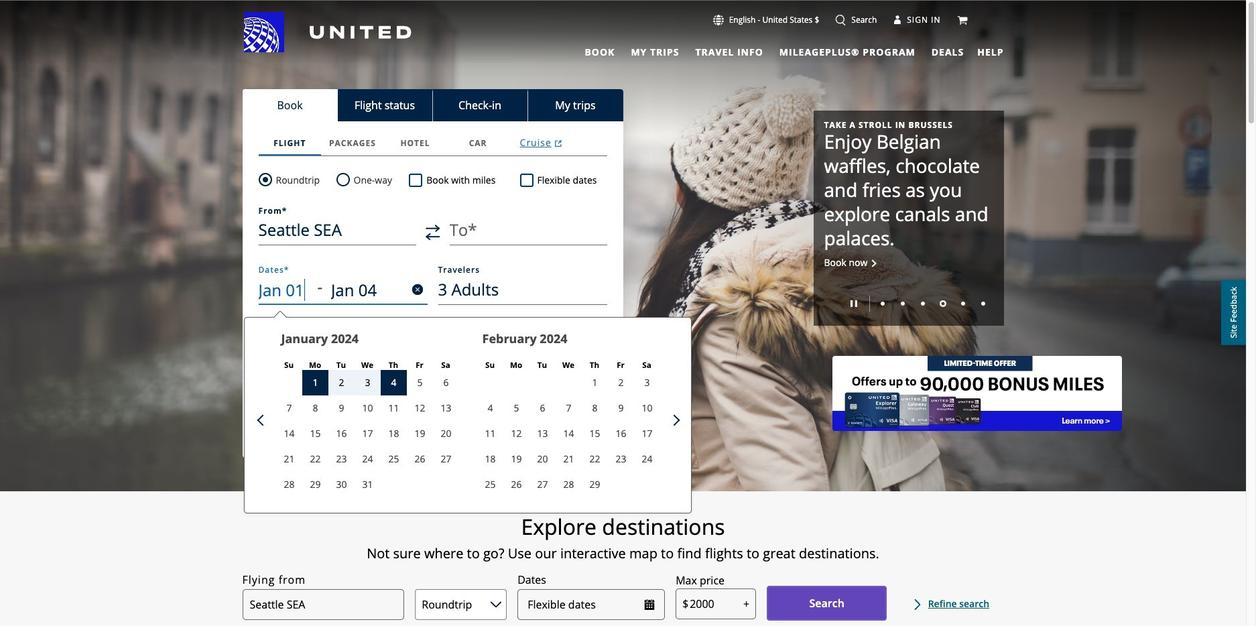 Task type: locate. For each thing, give the bounding box(es) containing it.
1 vertical spatial tab list
[[242, 89, 623, 121]]

not sure where to go? use our interactive map to find flights to great destinations. element
[[165, 546, 1081, 562]]

navigation
[[0, 11, 1246, 60]]

carousel buttons element
[[824, 291, 993, 315]]

enter your departing city, airport name, or airport code. element
[[258, 207, 287, 215]]

0 vertical spatial tab list
[[577, 40, 967, 60]]

slide 2 of 6 image
[[901, 302, 905, 306]]

main content
[[0, 1, 1246, 626]]

Flying from text field
[[242, 589, 404, 620]]

currently in english united states	$ enter to change image
[[713, 15, 724, 25]]

flying from element
[[242, 572, 306, 588]]

tab list
[[577, 40, 967, 60], [242, 89, 623, 121], [258, 131, 607, 156]]

None text field
[[676, 589, 756, 619]]

move forward to switch to the next month. image
[[668, 415, 680, 426]]

calendar application
[[252, 318, 1072, 523]]

Return text field
[[331, 274, 393, 305]]

view cart, click to view list of recently searched saved trips. image
[[957, 15, 968, 25]]

Depart text field
[[258, 274, 317, 305]]



Task type: vqa. For each thing, say whether or not it's contained in the screenshot.
"United logo link to homepage"
yes



Task type: describe. For each thing, give the bounding box(es) containing it.
From* text field
[[258, 215, 416, 245]]

slide 3 of 6 image
[[921, 302, 925, 306]]

explore destinations element
[[165, 513, 1081, 540]]

pause image
[[850, 301, 857, 307]]

united logo link to homepage image
[[244, 12, 411, 52]]

move backward to switch to the previous month. image
[[257, 415, 268, 426]]

slide 1 of 6 image
[[880, 302, 884, 306]]

2 vertical spatial tab list
[[258, 131, 607, 156]]

slide 6 of 6 image
[[981, 302, 985, 306]]

slide 4 of 6 image
[[939, 301, 946, 307]]

slide 5 of 6 image
[[961, 302, 965, 306]]

To* text field
[[449, 215, 607, 245]]

flexible dates image
[[644, 600, 655, 610]]

clear dates image
[[412, 284, 423, 295]]

please enter the max price in the input text or tab to access the slider to set the max price. element
[[676, 572, 725, 589]]

reverse origin and destination image
[[425, 224, 440, 240]]



